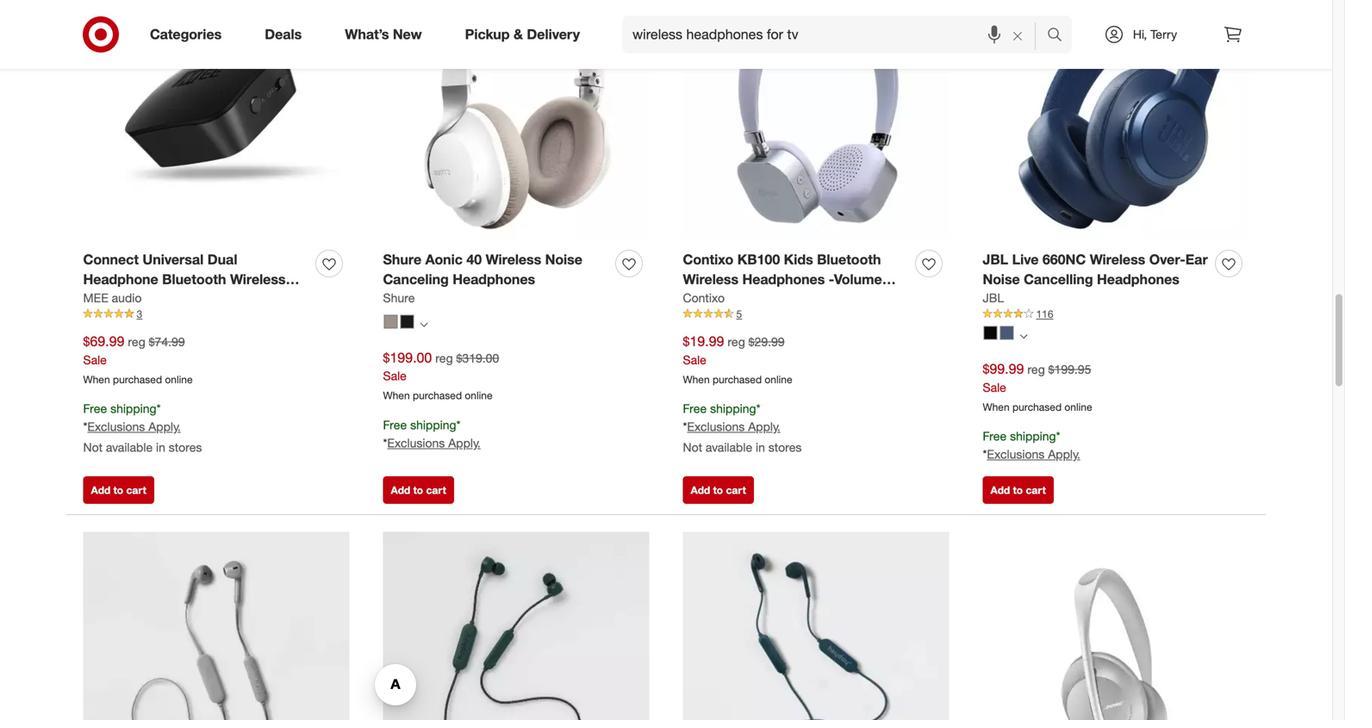Task type: describe. For each thing, give the bounding box(es) containing it.
add for $19.99
[[691, 484, 711, 497]]

85db
[[753, 291, 785, 308]]

add to cart for $99.99
[[991, 484, 1047, 497]]

black image
[[400, 315, 414, 329]]

$19.99 reg $29.99 sale when purchased online
[[683, 333, 793, 386]]

shipping for $199.00
[[410, 418, 457, 433]]

free shipping * * exclusions apply. for $99.99
[[983, 429, 1081, 462]]

add to cart for $199.00
[[391, 484, 446, 497]]

$69.99 reg $74.99 sale when purchased online
[[83, 333, 193, 386]]

wireless inside connect universal dual headphone bluetooth wireless audio transmitter for tv
[[230, 271, 286, 288]]

purchased for $69.99
[[113, 373, 162, 386]]

not for $69.99
[[83, 440, 103, 455]]

to for $69.99
[[113, 484, 123, 497]]

hi, terry
[[1134, 27, 1178, 42]]

headphones inside shure aonic 40 wireless noise canceling headphones
[[453, 271, 535, 288]]

40
[[467, 251, 482, 268]]

cart for $69.99
[[126, 484, 146, 497]]

shipping for $69.99
[[110, 401, 157, 417]]

apply. for $199.00
[[448, 436, 481, 451]]

available for $69.99
[[106, 440, 153, 455]]

when for $69.99
[[83, 373, 110, 386]]

to for $99.99
[[1014, 484, 1023, 497]]

$29.99
[[749, 334, 785, 350]]

contixo kb100 kids bluetooth wireless headphones -volume safe limit 85db -on-the-ear adjustable headset (white) link
[[683, 250, 909, 327]]

connect
[[83, 251, 139, 268]]

new
[[393, 26, 422, 43]]

in for $19.99
[[756, 440, 766, 455]]

free for $99.99
[[983, 429, 1007, 444]]

1 horizontal spatial -
[[829, 271, 834, 288]]

on-
[[795, 291, 818, 308]]

not for $19.99
[[683, 440, 703, 455]]

kb100
[[738, 251, 780, 268]]

dual
[[208, 251, 237, 268]]

sale for $99.99
[[983, 380, 1007, 395]]

exclusions for $99.99
[[988, 447, 1045, 462]]

ear inside contixo kb100 kids bluetooth wireless headphones -volume safe limit 85db -on-the-ear adjustable headset (white)
[[848, 291, 870, 308]]

660nc
[[1043, 251, 1087, 268]]

5
[[737, 308, 742, 321]]

transmitter
[[125, 291, 200, 308]]

mee audio link
[[83, 289, 142, 307]]

shure for shure aonic 40 wireless noise canceling headphones
[[383, 251, 422, 268]]

exclusions apply. button down "$199.00 reg $319.00 sale when purchased online"
[[387, 435, 481, 452]]

aonic
[[426, 251, 463, 268]]

pickup & delivery link
[[451, 16, 602, 53]]

add to cart button for $19.99
[[683, 477, 754, 504]]

jbl for jbl
[[983, 290, 1005, 305]]

$69.99
[[83, 333, 125, 350]]

What can we help you find? suggestions appear below search field
[[622, 16, 1052, 53]]

cancelling
[[1024, 271, 1094, 288]]

$19.99
[[683, 333, 725, 350]]

limit
[[717, 291, 749, 308]]

online for $69.99
[[165, 373, 193, 386]]

white image
[[384, 315, 398, 329]]

free for $69.99
[[83, 401, 107, 417]]

what's
[[345, 26, 389, 43]]

3 link
[[83, 307, 350, 322]]

blue image
[[1001, 326, 1014, 340]]

&
[[514, 26, 523, 43]]

over-
[[1150, 251, 1186, 268]]

cart for $99.99
[[1026, 484, 1047, 497]]

headphone
[[83, 271, 158, 288]]

wireless inside jbl live 660nc wireless over-ear noise cancelling headphones
[[1090, 251, 1146, 268]]

reg for $199.00
[[436, 351, 453, 366]]

116
[[1037, 308, 1054, 321]]

pickup
[[465, 26, 510, 43]]

for
[[203, 291, 222, 308]]

exclusions for $69.99
[[87, 419, 145, 434]]

terry
[[1151, 27, 1178, 42]]

adjustable
[[683, 310, 753, 327]]

$74.99
[[149, 334, 185, 350]]

categories link
[[135, 16, 243, 53]]

purchased for $19.99
[[713, 373, 762, 386]]

universal
[[143, 251, 204, 268]]

what's new
[[345, 26, 422, 43]]

headset
[[757, 310, 811, 327]]

live
[[1013, 251, 1039, 268]]

shipping for $99.99
[[1011, 429, 1057, 444]]

when for $99.99
[[983, 401, 1010, 414]]

categories
[[150, 26, 222, 43]]

safe
[[683, 291, 713, 308]]

stores for $19.99
[[769, 440, 802, 455]]

to for $199.00
[[413, 484, 423, 497]]

noise inside jbl live 660nc wireless over-ear noise cancelling headphones
[[983, 271, 1021, 288]]

$199.00
[[383, 349, 432, 366]]

all colors image
[[420, 321, 428, 329]]

$319.00
[[457, 351, 499, 366]]

free shipping * * exclusions apply. not available in stores for $69.99
[[83, 401, 202, 455]]

free for $19.99
[[683, 401, 707, 417]]

all colors element for black image
[[420, 319, 428, 329]]

apply. for $99.99
[[1049, 447, 1081, 462]]

search button
[[1040, 16, 1081, 57]]

1 vertical spatial -
[[789, 291, 795, 308]]

jbl live 660nc wireless over-ear noise cancelling headphones link
[[983, 250, 1209, 289]]



Task type: vqa. For each thing, say whether or not it's contained in the screenshot.
Free
yes



Task type: locate. For each thing, give the bounding box(es) containing it.
exclusions for $199.00
[[387, 436, 445, 451]]

0 vertical spatial shure
[[383, 251, 422, 268]]

1 add to cart button from the left
[[83, 477, 154, 504]]

free shipping * * exclusions apply. not available in stores for $19.99
[[683, 401, 802, 455]]

canceling
[[383, 271, 449, 288]]

shipping down the $19.99 reg $29.99 sale when purchased online
[[711, 401, 757, 417]]

free shipping * * exclusions apply. down $99.99 reg $199.95 sale when purchased online
[[983, 429, 1081, 462]]

noise
[[545, 251, 583, 268], [983, 271, 1021, 288]]

1 stores from the left
[[169, 440, 202, 455]]

connect universal dual headphone bluetooth wireless audio transmitter for tv
[[83, 251, 286, 308]]

0 vertical spatial noise
[[545, 251, 583, 268]]

1 horizontal spatial free shipping * * exclusions apply. not available in stores
[[683, 401, 802, 455]]

jbl live 660nc wireless over-ear noise cancelling headphones
[[983, 251, 1208, 288]]

purchased down $74.99 at the top left of page
[[113, 373, 162, 386]]

to for $19.99
[[714, 484, 723, 497]]

1 horizontal spatial all colors element
[[1020, 330, 1028, 340]]

0 vertical spatial -
[[829, 271, 834, 288]]

to
[[113, 484, 123, 497], [413, 484, 423, 497], [714, 484, 723, 497], [1014, 484, 1023, 497]]

black image
[[984, 326, 998, 340]]

2 jbl from the top
[[983, 290, 1005, 305]]

sale down the $99.99
[[983, 380, 1007, 395]]

2 free shipping * * exclusions apply. not available in stores from the left
[[683, 401, 802, 455]]

1 horizontal spatial ear
[[1186, 251, 1208, 268]]

contixo inside contixo kb100 kids bluetooth wireless headphones -volume safe limit 85db -on-the-ear adjustable headset (white)
[[683, 251, 734, 268]]

1 available from the left
[[106, 440, 153, 455]]

audio
[[112, 290, 142, 305]]

0 horizontal spatial free shipping * * exclusions apply.
[[383, 418, 481, 451]]

all colors element right blue icon
[[1020, 330, 1028, 340]]

contixo kb100 kids bluetooth wireless headphones -volume safe limit 85db -on-the-ear adjustable headset (white)
[[683, 251, 883, 327]]

2 add from the left
[[391, 484, 411, 497]]

1 not from the left
[[83, 440, 103, 455]]

when inside the $19.99 reg $29.99 sale when purchased online
[[683, 373, 710, 386]]

exclusions for $19.99
[[688, 419, 745, 434]]

when for $19.99
[[683, 373, 710, 386]]

*
[[157, 401, 161, 417], [757, 401, 761, 417], [457, 418, 461, 433], [83, 419, 87, 434], [683, 419, 688, 434], [1057, 429, 1061, 444], [383, 436, 387, 451], [983, 447, 988, 462]]

1 free shipping * * exclusions apply. not available in stores from the left
[[83, 401, 202, 455]]

reg inside the $19.99 reg $29.99 sale when purchased online
[[728, 334, 746, 350]]

1 vertical spatial all colors element
[[1020, 330, 1028, 340]]

1 horizontal spatial bluetooth
[[817, 251, 882, 268]]

1 horizontal spatial stores
[[769, 440, 802, 455]]

when inside "$199.00 reg $319.00 sale when purchased online"
[[383, 389, 410, 402]]

0 horizontal spatial in
[[156, 440, 165, 455]]

apply. for $69.99
[[148, 419, 181, 434]]

jbl link
[[983, 289, 1005, 307]]

contixo link
[[683, 289, 725, 307]]

when
[[83, 373, 110, 386], [683, 373, 710, 386], [383, 389, 410, 402], [983, 401, 1010, 414]]

3 cart from the left
[[726, 484, 746, 497]]

sale inside "$199.00 reg $319.00 sale when purchased online"
[[383, 369, 407, 384]]

wireless up contixo link
[[683, 271, 739, 288]]

0 horizontal spatial available
[[106, 440, 153, 455]]

volume
[[834, 271, 883, 288]]

online down '$29.99'
[[765, 373, 793, 386]]

sale inside $69.99 reg $74.99 sale when purchased online
[[83, 352, 107, 368]]

tv
[[225, 291, 243, 308]]

when for $199.00
[[383, 389, 410, 402]]

exclusions down $69.99 reg $74.99 sale when purchased online
[[87, 419, 145, 434]]

sale
[[83, 352, 107, 368], [683, 352, 707, 368], [383, 369, 407, 384], [983, 380, 1007, 395]]

shure for shure
[[383, 290, 415, 305]]

purchased down "$199.95"
[[1013, 401, 1062, 414]]

free down the $19.99 reg $29.99 sale when purchased online
[[683, 401, 707, 417]]

sale down $19.99
[[683, 352, 707, 368]]

free down "$199.00 reg $319.00 sale when purchased online"
[[383, 418, 407, 433]]

apply. down the $19.99 reg $29.99 sale when purchased online
[[749, 419, 781, 434]]

noise inside shure aonic 40 wireless noise canceling headphones
[[545, 251, 583, 268]]

online down $74.99 at the top left of page
[[165, 373, 193, 386]]

1 horizontal spatial noise
[[983, 271, 1021, 288]]

wireless up tv
[[230, 271, 286, 288]]

free down $99.99 reg $199.95 sale when purchased online
[[983, 429, 1007, 444]]

cart for $199.00
[[426, 484, 446, 497]]

exclusions down the $19.99 reg $29.99 sale when purchased online
[[688, 419, 745, 434]]

0 horizontal spatial ear
[[848, 291, 870, 308]]

search
[[1040, 28, 1081, 44]]

headphones
[[453, 271, 535, 288], [743, 271, 825, 288], [1098, 271, 1180, 288]]

$99.99 reg $199.95 sale when purchased online
[[983, 361, 1093, 414]]

in for $69.99
[[156, 440, 165, 455]]

2 headphones from the left
[[743, 271, 825, 288]]

headphones down over-
[[1098, 271, 1180, 288]]

reg left $319.00 on the left of page
[[436, 351, 453, 366]]

free shipping * * exclusions apply. not available in stores down the $19.99 reg $29.99 sale when purchased online
[[683, 401, 802, 455]]

purchased for $199.00
[[413, 389, 462, 402]]

1 vertical spatial shure
[[383, 290, 415, 305]]

headphones down kids
[[743, 271, 825, 288]]

free shipping * * exclusions apply. for $199.00
[[383, 418, 481, 451]]

add to cart for $19.99
[[691, 484, 746, 497]]

1 vertical spatial ear
[[848, 291, 870, 308]]

4 add from the left
[[991, 484, 1011, 497]]

contixo up adjustable
[[683, 290, 725, 305]]

add to cart button for $69.99
[[83, 477, 154, 504]]

exclusions apply. button down $99.99 reg $199.95 sale when purchased online
[[988, 446, 1081, 463]]

wireless bluetooth flat earbuds - heyday™ image
[[83, 532, 350, 721], [83, 532, 350, 721]]

when down $199.00
[[383, 389, 410, 402]]

headphones down "40"
[[453, 271, 535, 288]]

cart for $19.99
[[726, 484, 746, 497]]

contixo for contixo
[[683, 290, 725, 305]]

sale inside $99.99 reg $199.95 sale when purchased online
[[983, 380, 1007, 395]]

jbl up black icon
[[983, 290, 1005, 305]]

bluetooth wireless earbuds - heyday™ image
[[383, 532, 650, 721], [383, 532, 650, 721], [683, 532, 950, 721], [683, 532, 950, 721]]

free shipping * * exclusions apply. not available in stores
[[83, 401, 202, 455], [683, 401, 802, 455]]

stores
[[169, 440, 202, 455], [769, 440, 802, 455]]

0 horizontal spatial headphones
[[453, 271, 535, 288]]

(white)
[[815, 310, 861, 327]]

add for $69.99
[[91, 484, 111, 497]]

2 shure from the top
[[383, 290, 415, 305]]

1 vertical spatial jbl
[[983, 290, 1005, 305]]

free shipping * * exclusions apply.
[[383, 418, 481, 451], [983, 429, 1081, 462]]

available for $19.99
[[706, 440, 753, 455]]

add to cart for $69.99
[[91, 484, 146, 497]]

1 shure from the top
[[383, 251, 422, 268]]

0 horizontal spatial all colors element
[[420, 319, 428, 329]]

free shipping * * exclusions apply. down "$199.00 reg $319.00 sale when purchased online"
[[383, 418, 481, 451]]

free down $69.99 reg $74.99 sale when purchased online
[[83, 401, 107, 417]]

shure aonic 40 wireless noise canceling headphones image
[[383, 0, 650, 240], [383, 0, 650, 240]]

wireless inside contixo kb100 kids bluetooth wireless headphones -volume safe limit 85db -on-the-ear adjustable headset (white)
[[683, 271, 739, 288]]

exclusions apply. button
[[87, 419, 181, 436], [688, 419, 781, 436], [387, 435, 481, 452], [988, 446, 1081, 463]]

3 headphones from the left
[[1098, 271, 1180, 288]]

stores for $69.99
[[169, 440, 202, 455]]

2 add to cart from the left
[[391, 484, 446, 497]]

when inside $99.99 reg $199.95 sale when purchased online
[[983, 401, 1010, 414]]

contixo up contixo link
[[683, 251, 734, 268]]

reg inside $69.99 reg $74.99 sale when purchased online
[[128, 334, 145, 350]]

wireless
[[486, 251, 542, 268], [1090, 251, 1146, 268], [230, 271, 286, 288], [683, 271, 739, 288]]

ear
[[1186, 251, 1208, 268], [848, 291, 870, 308]]

apply. down "$199.00 reg $319.00 sale when purchased online"
[[448, 436, 481, 451]]

deals link
[[250, 16, 324, 53]]

reg right the $99.99
[[1028, 362, 1046, 377]]

reg
[[128, 334, 145, 350], [728, 334, 746, 350], [436, 351, 453, 366], [1028, 362, 1046, 377]]

3 to from the left
[[714, 484, 723, 497]]

purchased for $99.99
[[1013, 401, 1062, 414]]

exclusions down "$199.00 reg $319.00 sale when purchased online"
[[387, 436, 445, 451]]

all colors element for blue icon
[[1020, 330, 1028, 340]]

1 add from the left
[[91, 484, 111, 497]]

pickup & delivery
[[465, 26, 580, 43]]

sale for $69.99
[[83, 352, 107, 368]]

bluetooth inside connect universal dual headphone bluetooth wireless audio transmitter for tv
[[162, 271, 226, 288]]

the-
[[818, 291, 848, 308]]

0 horizontal spatial not
[[83, 440, 103, 455]]

bluetooth
[[817, 251, 882, 268], [162, 271, 226, 288]]

3 add to cart button from the left
[[683, 477, 754, 504]]

purchased down '$29.99'
[[713, 373, 762, 386]]

online down "$199.95"
[[1065, 401, 1093, 414]]

1 headphones from the left
[[453, 271, 535, 288]]

2 available from the left
[[706, 440, 753, 455]]

2 stores from the left
[[769, 440, 802, 455]]

online for $199.00
[[465, 389, 493, 402]]

0 horizontal spatial bluetooth
[[162, 271, 226, 288]]

purchased down $199.00
[[413, 389, 462, 402]]

free shipping * * exclusions apply. not available in stores down $69.99 reg $74.99 sale when purchased online
[[83, 401, 202, 455]]

shure aonic 40 wireless noise canceling headphones link
[[383, 250, 609, 289]]

apply.
[[148, 419, 181, 434], [749, 419, 781, 434], [448, 436, 481, 451], [1049, 447, 1081, 462]]

4 add to cart button from the left
[[983, 477, 1054, 504]]

add to cart button
[[83, 477, 154, 504], [383, 477, 454, 504], [683, 477, 754, 504], [983, 477, 1054, 504]]

reg for $99.99
[[1028, 362, 1046, 377]]

shipping down $69.99 reg $74.99 sale when purchased online
[[110, 401, 157, 417]]

headphones inside jbl live 660nc wireless over-ear noise cancelling headphones
[[1098, 271, 1180, 288]]

exclusions apply. button down $69.99 reg $74.99 sale when purchased online
[[87, 419, 181, 436]]

free
[[83, 401, 107, 417], [683, 401, 707, 417], [383, 418, 407, 433], [983, 429, 1007, 444]]

$199.95
[[1049, 362, 1092, 377]]

jbl
[[983, 251, 1009, 268], [983, 290, 1005, 305]]

mee audio
[[83, 290, 142, 305]]

sale for $199.00
[[383, 369, 407, 384]]

connect universal dual headphone bluetooth wireless audio transmitter for tv link
[[83, 250, 309, 308]]

sale down $199.00
[[383, 369, 407, 384]]

shure down canceling
[[383, 290, 415, 305]]

apply. for $19.99
[[749, 419, 781, 434]]

when down the $99.99
[[983, 401, 1010, 414]]

1 jbl from the top
[[983, 251, 1009, 268]]

exclusions
[[87, 419, 145, 434], [688, 419, 745, 434], [387, 436, 445, 451], [988, 447, 1045, 462]]

all colors element right black image
[[420, 319, 428, 329]]

reg inside $99.99 reg $199.95 sale when purchased online
[[1028, 362, 1046, 377]]

-
[[829, 271, 834, 288], [789, 291, 795, 308]]

reg down 5
[[728, 334, 746, 350]]

bose noise cancelling over-ear bluetooth wireless headphones 700 image
[[983, 532, 1250, 721], [983, 532, 1250, 721]]

purchased inside $69.99 reg $74.99 sale when purchased online
[[113, 373, 162, 386]]

add for $199.00
[[391, 484, 411, 497]]

wireless left over-
[[1090, 251, 1146, 268]]

0 horizontal spatial -
[[789, 291, 795, 308]]

purchased inside the $19.99 reg $29.99 sale when purchased online
[[713, 373, 762, 386]]

0 horizontal spatial noise
[[545, 251, 583, 268]]

1 cart from the left
[[126, 484, 146, 497]]

sale down $69.99
[[83, 352, 107, 368]]

reg for $19.99
[[728, 334, 746, 350]]

add
[[91, 484, 111, 497], [391, 484, 411, 497], [691, 484, 711, 497], [991, 484, 1011, 497]]

jbl inside jbl live 660nc wireless over-ear noise cancelling headphones
[[983, 251, 1009, 268]]

hi,
[[1134, 27, 1148, 42]]

1 vertical spatial bluetooth
[[162, 271, 226, 288]]

connect universal dual headphone bluetooth wireless audio transmitter for tv image
[[83, 0, 350, 240], [83, 0, 350, 240]]

1 horizontal spatial available
[[706, 440, 753, 455]]

exclusions apply. button down the $19.99 reg $29.99 sale when purchased online
[[688, 419, 781, 436]]

reg for $69.99
[[128, 334, 145, 350]]

wireless right "40"
[[486, 251, 542, 268]]

1 horizontal spatial in
[[756, 440, 766, 455]]

2 add to cart button from the left
[[383, 477, 454, 504]]

purchased
[[113, 373, 162, 386], [713, 373, 762, 386], [413, 389, 462, 402], [1013, 401, 1062, 414]]

1 add to cart from the left
[[91, 484, 146, 497]]

3
[[137, 308, 142, 321]]

mee
[[83, 290, 108, 305]]

online
[[165, 373, 193, 386], [765, 373, 793, 386], [465, 389, 493, 402], [1065, 401, 1093, 414]]

contixo
[[683, 251, 734, 268], [683, 290, 725, 305]]

0 horizontal spatial stores
[[169, 440, 202, 455]]

headphones inside contixo kb100 kids bluetooth wireless headphones -volume safe limit 85db -on-the-ear adjustable headset (white)
[[743, 271, 825, 288]]

shipping down "$199.00 reg $319.00 sale when purchased online"
[[410, 418, 457, 433]]

shure link
[[383, 289, 415, 307]]

purchased inside "$199.00 reg $319.00 sale when purchased online"
[[413, 389, 462, 402]]

$199.00 reg $319.00 sale when purchased online
[[383, 349, 499, 402]]

kids
[[784, 251, 814, 268]]

0 vertical spatial all colors element
[[420, 319, 428, 329]]

sale for $19.99
[[683, 352, 707, 368]]

shure aonic 40 wireless noise canceling headphones
[[383, 251, 583, 288]]

online for $99.99
[[1065, 401, 1093, 414]]

when inside $69.99 reg $74.99 sale when purchased online
[[83, 373, 110, 386]]

4 cart from the left
[[1026, 484, 1047, 497]]

online inside "$199.00 reg $319.00 sale when purchased online"
[[465, 389, 493, 402]]

cart
[[126, 484, 146, 497], [426, 484, 446, 497], [726, 484, 746, 497], [1026, 484, 1047, 497]]

1 vertical spatial contixo
[[683, 290, 725, 305]]

when down $19.99
[[683, 373, 710, 386]]

0 vertical spatial ear
[[1186, 251, 1208, 268]]

4 to from the left
[[1014, 484, 1023, 497]]

online inside $99.99 reg $199.95 sale when purchased online
[[1065, 401, 1093, 414]]

1 in from the left
[[156, 440, 165, 455]]

apply. down $69.99 reg $74.99 sale when purchased online
[[148, 419, 181, 434]]

shure inside shure aonic 40 wireless noise canceling headphones
[[383, 251, 422, 268]]

1 horizontal spatial free shipping * * exclusions apply.
[[983, 429, 1081, 462]]

in
[[156, 440, 165, 455], [756, 440, 766, 455]]

0 vertical spatial contixo
[[683, 251, 734, 268]]

1 horizontal spatial headphones
[[743, 271, 825, 288]]

sale inside the $19.99 reg $29.99 sale when purchased online
[[683, 352, 707, 368]]

jbl live 660nc wireless over-ear noise cancelling headphones image
[[983, 0, 1250, 240], [983, 0, 1250, 240]]

$99.99
[[983, 361, 1025, 378]]

contixo for contixo kb100 kids bluetooth wireless headphones -volume safe limit 85db -on-the-ear adjustable headset (white)
[[683, 251, 734, 268]]

add to cart button for $99.99
[[983, 477, 1054, 504]]

3 add to cart from the left
[[691, 484, 746, 497]]

1 contixo from the top
[[683, 251, 734, 268]]

3 add from the left
[[691, 484, 711, 497]]

add to cart
[[91, 484, 146, 497], [391, 484, 446, 497], [691, 484, 746, 497], [991, 484, 1047, 497]]

2 not from the left
[[683, 440, 703, 455]]

not
[[83, 440, 103, 455], [683, 440, 703, 455]]

0 vertical spatial jbl
[[983, 251, 1009, 268]]

5 link
[[683, 307, 950, 322]]

2 horizontal spatial headphones
[[1098, 271, 1180, 288]]

1 vertical spatial noise
[[983, 271, 1021, 288]]

jbl left live
[[983, 251, 1009, 268]]

2 to from the left
[[413, 484, 423, 497]]

deals
[[265, 26, 302, 43]]

1 horizontal spatial not
[[683, 440, 703, 455]]

shure
[[383, 251, 422, 268], [383, 290, 415, 305]]

online down $319.00 on the left of page
[[465, 389, 493, 402]]

shure up canceling
[[383, 251, 422, 268]]

2 cart from the left
[[426, 484, 446, 497]]

ear inside jbl live 660nc wireless over-ear noise cancelling headphones
[[1186, 251, 1208, 268]]

0 horizontal spatial free shipping * * exclusions apply. not available in stores
[[83, 401, 202, 455]]

reg inside "$199.00 reg $319.00 sale when purchased online"
[[436, 351, 453, 366]]

0 vertical spatial bluetooth
[[817, 251, 882, 268]]

add to cart button for $199.00
[[383, 477, 454, 504]]

what's new link
[[330, 16, 444, 53]]

wireless inside shure aonic 40 wireless noise canceling headphones
[[486, 251, 542, 268]]

add for $99.99
[[991, 484, 1011, 497]]

apply. down $99.99 reg $199.95 sale when purchased online
[[1049, 447, 1081, 462]]

purchased inside $99.99 reg $199.95 sale when purchased online
[[1013, 401, 1062, 414]]

2 in from the left
[[756, 440, 766, 455]]

reg down 3
[[128, 334, 145, 350]]

all colors element
[[420, 319, 428, 329], [1020, 330, 1028, 340]]

shipping
[[110, 401, 157, 417], [711, 401, 757, 417], [410, 418, 457, 433], [1011, 429, 1057, 444]]

4 add to cart from the left
[[991, 484, 1047, 497]]

online inside $69.99 reg $74.99 sale when purchased online
[[165, 373, 193, 386]]

bluetooth up the volume
[[817, 251, 882, 268]]

2 contixo from the top
[[683, 290, 725, 305]]

bluetooth inside contixo kb100 kids bluetooth wireless headphones -volume safe limit 85db -on-the-ear adjustable headset (white)
[[817, 251, 882, 268]]

delivery
[[527, 26, 580, 43]]

free for $199.00
[[383, 418, 407, 433]]

online for $19.99
[[765, 373, 793, 386]]

jbl for jbl live 660nc wireless over-ear noise cancelling headphones
[[983, 251, 1009, 268]]

116 link
[[983, 307, 1250, 322]]

- up headset
[[789, 291, 795, 308]]

audio
[[83, 291, 121, 308]]

- up the-
[[829, 271, 834, 288]]

when down $69.99
[[83, 373, 110, 386]]

online inside the $19.99 reg $29.99 sale when purchased online
[[765, 373, 793, 386]]

bluetooth up for
[[162, 271, 226, 288]]

contixo kb100 kids bluetooth wireless headphones -volume safe limit 85db -on-the-ear adjustable headset (white) image
[[683, 0, 950, 240], [683, 0, 950, 240]]

1 to from the left
[[113, 484, 123, 497]]

all colors image
[[1020, 333, 1028, 340]]

shipping for $19.99
[[711, 401, 757, 417]]

shipping down $99.99 reg $199.95 sale when purchased online
[[1011, 429, 1057, 444]]

exclusions down $99.99 reg $199.95 sale when purchased online
[[988, 447, 1045, 462]]



